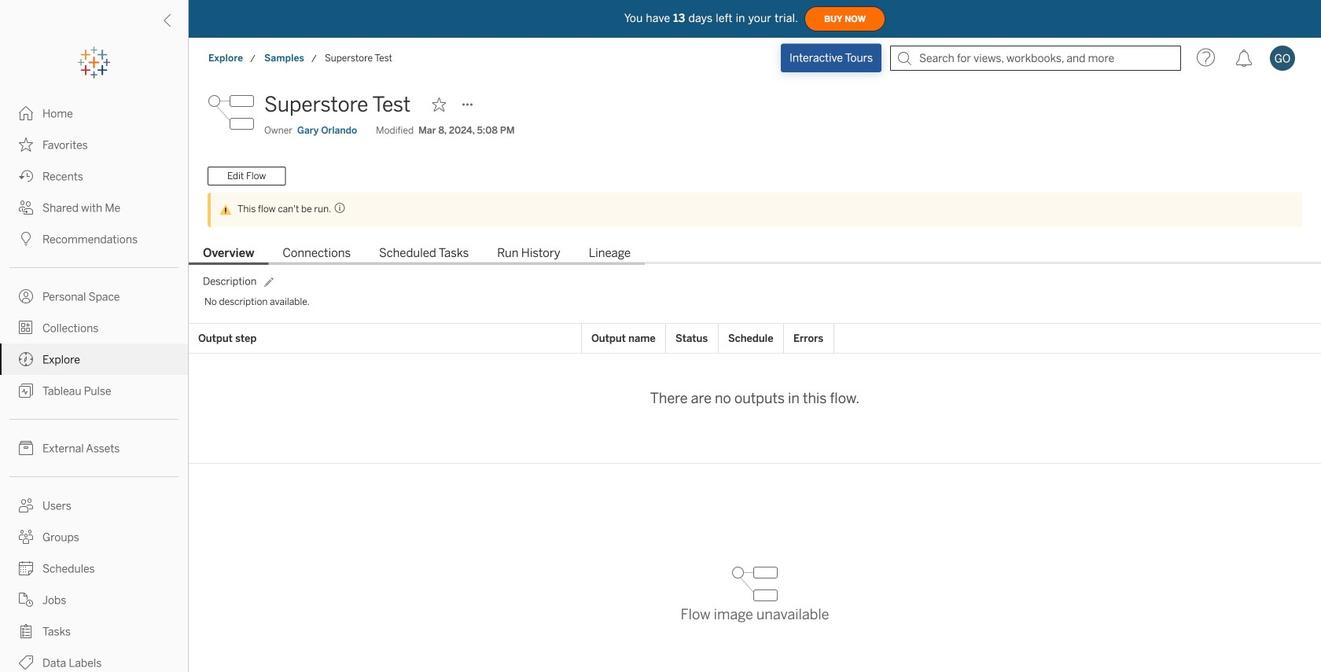 Task type: describe. For each thing, give the bounding box(es) containing it.
Search for views, workbooks, and more text field
[[891, 46, 1182, 71]]

main navigation. press the up and down arrow keys to access links. element
[[0, 98, 188, 673]]

navigation panel element
[[0, 47, 188, 673]]



Task type: vqa. For each thing, say whether or not it's contained in the screenshot.
Main Navigation. Press the Up and Down arrow keys to access links. ELEMENT
yes



Task type: locate. For each thing, give the bounding box(es) containing it.
sub-spaces tab list
[[189, 245, 1322, 265]]

main content
[[189, 79, 1322, 673]]

flow image
[[208, 89, 255, 136]]

flow run requirements:
the flow must have at least one output step. image
[[331, 202, 346, 214]]



